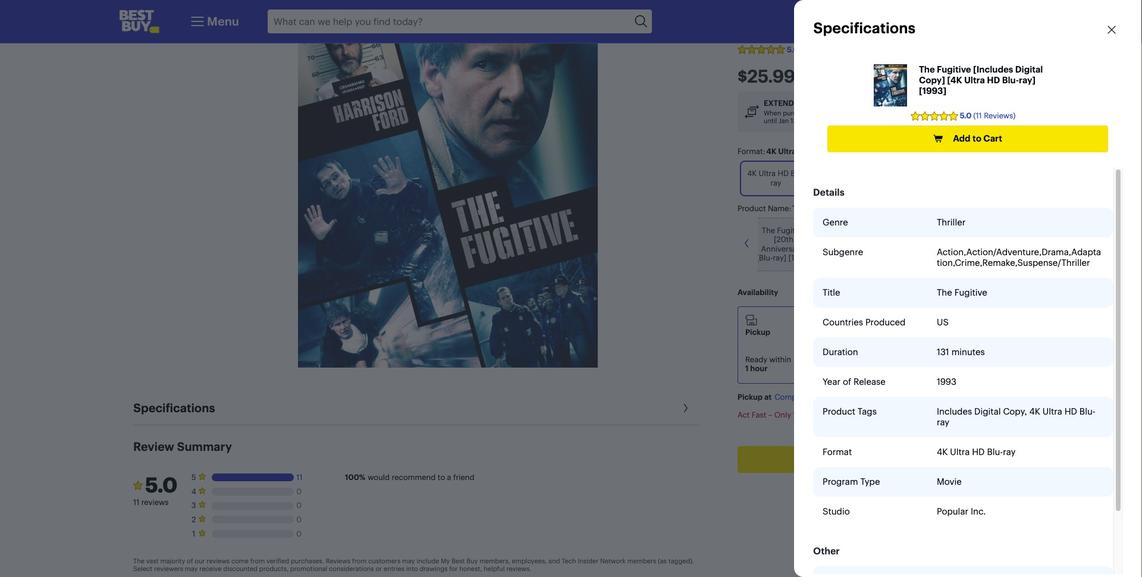 Task type: locate. For each thing, give the bounding box(es) containing it.
4k
[[766, 147, 777, 156], [747, 169, 756, 178], [1029, 406, 1040, 417], [937, 446, 948, 458]]

0 horizontal spatial specifications
[[133, 400, 215, 415]]

11
[[296, 472, 303, 482], [133, 497, 139, 507]]

ultra up movie
[[950, 446, 970, 458]]

4k up 4k ultra hd blu- ray
[[766, 147, 777, 156]]

ultra up anytime
[[964, 75, 985, 86]]

ultra up 5.0 link
[[765, 4, 798, 21]]

[1993]
[[882, 4, 926, 21], [919, 85, 947, 97], [1005, 203, 1028, 213], [866, 244, 888, 253], [788, 253, 811, 263], [927, 262, 949, 272]]

0 horizontal spatial product
[[738, 203, 766, 213]]

[includes inside the fugitive [includes digital copy] [4k ultra hd blu-ray] [1993] release date : 11/21/2023 rating : pg-13
[[824, 0, 888, 4]]

add for the topmost add to cart "button"
[[953, 133, 971, 144]]

product left tags
[[823, 406, 855, 417]]

$25.99
[[738, 66, 795, 88]]

add to cart button
[[827, 126, 1108, 152], [738, 446, 972, 473]]

1 vertical spatial specifications
[[133, 400, 215, 415]]

release up 5.0 link
[[786, 27, 809, 35]]

1 horizontal spatial add
[[953, 133, 971, 144]]

1 horizontal spatial 1
[[745, 364, 749, 373]]

from
[[250, 557, 265, 565], [352, 557, 367, 565]]

format for format : 4k ultra hd blu-ray
[[738, 147, 763, 156]]

[4k inside the fugitive [includes digital copy] [4k ultra hd blu-ray] [1993] release date : 11/21/2023 rating : pg-13
[[738, 4, 762, 21]]

hd inside the includes digital copy, 4k ultra hd blu- ray
[[1065, 406, 1077, 417]]

fugitive inside the fugitive [includes digital copy] [4k ultra hd blu-ray] [1993] release date : 11/21/2023 rating : pg-13
[[766, 0, 821, 4]]

pg-
[[889, 25, 902, 35]]

1 vertical spatial 11
[[133, 497, 139, 507]]

front zoom. the fugitive [includes digital copy] [4k ultra hd blu-ray] [1993]. image
[[140, 0, 170, 27]]

into
[[406, 565, 418, 573]]

digital left copy,
[[974, 406, 1001, 417]]

ray down more at the right top of page
[[826, 147, 837, 156]]

ray up product name : the fugitive [includes digital copy] [4k ultra hd blu-ray] [1993]
[[854, 173, 865, 183]]

fugitive inside the fugitive [blu-ray] [1993]
[[854, 234, 883, 244]]

1 horizontal spatial 11
[[296, 472, 303, 482]]

when purchased now through dec 30, you can return this item anytime until jan 13.
[[764, 109, 981, 125]]

1 vertical spatial add to cart button
[[738, 446, 972, 473]]

2 horizontal spatial to
[[973, 133, 981, 144]]

1 from from the left
[[250, 557, 265, 565]]

specifications button
[[133, 392, 700, 425]]

4k down format : 4k ultra hd blu-ray
[[747, 169, 756, 178]]

1 horizontal spatial product
[[823, 406, 855, 417]]

save image
[[989, 453, 1003, 468]]

1 horizontal spatial add to cart
[[953, 133, 1002, 144]]

blu-
[[826, 4, 853, 21], [1002, 75, 1019, 86], [811, 147, 826, 156], [790, 169, 804, 178], [841, 173, 854, 183], [974, 203, 988, 213], [931, 253, 945, 263], [1080, 406, 1096, 417], [987, 446, 1003, 458]]

0 horizontal spatial to
[[438, 472, 445, 482]]

[1993] right subgenre
[[866, 244, 888, 253]]

0 vertical spatial at
[[764, 392, 772, 401]]

holiday
[[806, 98, 840, 108]]

discounted
[[223, 565, 258, 573]]

ultra down format : 4k ultra hd blu-ray
[[758, 169, 775, 178]]

entries
[[384, 565, 405, 573]]

come
[[231, 557, 249, 565]]

0 horizontal spatial 5.0
[[145, 472, 178, 498]]

2 vertical spatial 5.0
[[145, 472, 178, 498]]

0 horizontal spatial from
[[250, 557, 265, 565]]

subgenre
[[823, 246, 863, 258]]

through
[[832, 109, 856, 117]]

digital inside 'the fugitive [includes digital copy] [4k ultra hd blu-ray] [1993]' button
[[944, 234, 967, 244]]

11 reviews
[[133, 497, 169, 507]]

copy,
[[1003, 406, 1027, 417]]

[4k down thriller
[[934, 244, 946, 253]]

2 horizontal spatial 5.0
[[960, 111, 972, 120]]

from left the or at the left bottom of page
[[352, 557, 367, 565]]

1 vertical spatial at
[[812, 410, 819, 420]]

[1993] down [20th on the top
[[788, 253, 811, 263]]

0 horizontal spatial at
[[764, 392, 772, 401]]

1 horizontal spatial specifications
[[813, 19, 915, 37]]

: up 4k ultra hd blu- ray
[[763, 147, 765, 156]]

5
[[191, 472, 196, 482]]

ray up the name
[[770, 178, 781, 187]]

[includes up genre
[[839, 203, 874, 213]]

the fugitive
[[937, 287, 987, 298]]

add down anytime
[[953, 133, 971, 144]]

2 vertical spatial 1
[[192, 529, 195, 538]]

digital up reviews) on the right of page
[[1015, 64, 1043, 75]]

considerations
[[329, 565, 374, 573]]

at
[[764, 392, 772, 401], [812, 410, 819, 420]]

produced
[[865, 317, 906, 328]]

1 down 2
[[192, 529, 195, 538]]

may
[[402, 557, 415, 565], [185, 565, 198, 573]]

add up program type
[[840, 454, 858, 465]]

tion,crime,remake,suspense/thriller
[[937, 257, 1090, 268]]

0 horizontal spatial cart
[[871, 454, 889, 465]]

ray down 1993
[[937, 417, 950, 428]]

digital down thriller
[[944, 234, 967, 244]]

add
[[953, 133, 971, 144], [840, 454, 858, 465]]

1 left the left
[[793, 410, 796, 420]]

0 horizontal spatial format
[[738, 147, 763, 156]]

availability
[[738, 287, 778, 297]]

11 left 3 at the left of page
[[133, 497, 139, 507]]

product
[[738, 203, 766, 213], [823, 406, 855, 417]]

1 vertical spatial 1
[[793, 410, 796, 420]]

tech
[[562, 557, 576, 565]]

release
[[786, 27, 809, 35], [854, 376, 886, 387]]

format for format
[[823, 446, 852, 458]]

[1993] up the 13
[[882, 4, 926, 21]]

11 for 11
[[296, 472, 303, 482]]

[blu-
[[833, 244, 850, 253], [756, 253, 773, 263]]

return
[[908, 109, 927, 117]]

2 0 from the top
[[296, 501, 302, 510]]

0 vertical spatial add
[[953, 133, 971, 144]]

insider
[[578, 557, 599, 565]]

1 horizontal spatial to
[[860, 454, 869, 465]]

1 vertical spatial add
[[840, 454, 858, 465]]

1 left hour at the right of page
[[745, 364, 749, 373]]

to down "(11"
[[973, 133, 981, 144]]

of left our
[[187, 557, 193, 565]]

0 horizontal spatial add
[[840, 454, 858, 465]]

type
[[860, 476, 880, 487]]

100
[[345, 472, 359, 482]]

1 horizontal spatial 5.0
[[787, 44, 799, 54]]

digital up the 13
[[892, 0, 936, 4]]

5.0 left 4
[[145, 472, 178, 498]]

0 vertical spatial 5.0
[[787, 44, 799, 54]]

select
[[133, 565, 152, 573]]

at right the left
[[812, 410, 819, 420]]

1 horizontal spatial reviews
[[207, 557, 230, 565]]

from right come
[[250, 557, 265, 565]]

0 horizontal spatial 11
[[133, 497, 139, 507]]

reviews inside "the vast majority of our reviews come from verified purchases. reviews from customers may include my best buy members, employees, and tech insider network members (as tagged). select reviewers may receive discounted products, promotional considerations or entries into drawings for honest, helpful reviews."
[[207, 557, 230, 565]]

product for product tags
[[823, 406, 855, 417]]

format up program
[[823, 446, 852, 458]]

ultra right copy,
[[1043, 406, 1062, 417]]

0 vertical spatial specifications
[[813, 19, 915, 37]]

0
[[296, 486, 302, 496], [296, 501, 302, 510], [296, 515, 302, 524], [296, 529, 302, 538]]

1 horizontal spatial cart
[[984, 133, 1002, 144]]

–
[[768, 410, 772, 420]]

of down dec
[[843, 376, 851, 387]]

1 vertical spatial to
[[860, 454, 869, 465]]

[blu- up availability
[[756, 253, 773, 263]]

4k right copy,
[[1029, 406, 1040, 417]]

pickup up the act on the bottom right
[[738, 392, 763, 401]]

0 vertical spatial pickup
[[745, 327, 770, 337]]

3 0 from the top
[[296, 515, 302, 524]]

0 horizontal spatial of
[[187, 557, 193, 565]]

the fugitive [includes digital copy] [4k ultra hd blu-ray] [1993] inside button
[[909, 225, 967, 272]]

ultra up 4k ultra hd blu- ray
[[778, 147, 796, 156]]

your
[[821, 410, 837, 420]]

caret-right icon image
[[678, 401, 692, 415]]

blu- inside the fugitive [includes digital copy] [4k ultra hd blu-ray] [1993] release date : 11/21/2023 rating : pg-13
[[826, 4, 853, 21]]

(as
[[658, 557, 667, 565]]

tue,
[[818, 364, 833, 373]]

of
[[843, 376, 851, 387], [187, 557, 193, 565]]

0 vertical spatial 11
[[296, 472, 303, 482]]

1 horizontal spatial from
[[352, 557, 367, 565]]

5.0 left "(11"
[[960, 111, 972, 120]]

0 horizontal spatial release
[[786, 27, 809, 35]]

hd inside the fugitive [includes digital copy] [4k ultra hd blu-ray] [1993] release date : 11/21/2023 rating : pg-13
[[801, 4, 822, 21]]

[blu- down genre
[[833, 244, 850, 253]]

blu-ray
[[841, 173, 865, 183]]

jan 13.
[[779, 117, 799, 125]]

4k up movie
[[937, 446, 948, 458]]

ray inside the includes digital copy, 4k ultra hd blu- ray
[[937, 417, 950, 428]]

0 vertical spatial cart
[[984, 133, 1002, 144]]

[includes up 11/21/2023
[[824, 0, 888, 4]]

cart for the topmost add to cart "button"
[[984, 133, 1002, 144]]

to up type
[[860, 454, 869, 465]]

honest,
[[459, 565, 482, 573]]

best
[[452, 557, 465, 565]]

within
[[769, 354, 791, 364]]

copy] inside the fugitive [includes digital copy] [4k ultra hd blu-ray] [1993] release date : 11/21/2023 rating : pg-13
[[939, 0, 981, 4]]

5.0
[[787, 44, 799, 54], [960, 111, 972, 120], [145, 472, 178, 498]]

1 horizontal spatial [blu-
[[833, 244, 850, 253]]

cart for the bottommost add to cart "button"
[[871, 454, 889, 465]]

[1993] inside the fugitive [20th anniversary] [blu-ray] [1993]
[[788, 253, 811, 263]]

0 horizontal spatial add to cart
[[840, 454, 889, 465]]

cart up type
[[871, 454, 889, 465]]

[4k up 5.0 link
[[738, 4, 762, 21]]

ray] inside the fugitive [includes digital copy] [4k ultra hd blu-ray] [1993] release date : 11/21/2023 rating : pg-13
[[853, 4, 879, 21]]

this
[[929, 109, 940, 117]]

hd inside 4k ultra hd blu- ray
[[777, 169, 788, 178]]

1 vertical spatial product
[[823, 406, 855, 417]]

[1993] up the fugitive
[[927, 262, 949, 272]]

pickup up 'ready'
[[745, 327, 770, 337]]

the inside the fugitive [20th anniversary] [blu-ray] [1993]
[[762, 225, 775, 235]]

you
[[883, 109, 894, 117]]

digital up the fugitive [blu-ray] [1993]
[[876, 203, 900, 213]]

period
[[874, 98, 903, 108]]

reviews right our
[[207, 557, 230, 565]]

tags
[[858, 406, 877, 417]]

1 horizontal spatial format
[[823, 446, 852, 458]]

may left include
[[402, 557, 415, 565]]

1 vertical spatial of
[[187, 557, 193, 565]]

0 vertical spatial reviews
[[141, 497, 169, 507]]

11 left the 100
[[296, 472, 303, 482]]

the fugitive [includes digital copy] [4k ultra hd blu-ray] [1993] up anytime
[[919, 64, 1043, 97]]

[1993] up action,action/adventure,drama,adapta
[[1005, 203, 1028, 213]]

1 0 from the top
[[296, 486, 302, 496]]

bestbuy.com image
[[119, 10, 159, 33]]

4 0 from the top
[[296, 529, 302, 538]]

pickup
[[745, 327, 770, 337], [738, 392, 763, 401]]

may left receive at the left of page
[[185, 565, 198, 573]]

[includes down thriller
[[909, 234, 942, 244]]

dec
[[835, 364, 850, 373]]

add for the bottommost add to cart "button"
[[840, 454, 858, 465]]

the fugitive [20th anniversary] [blu-ray] [1993] button
[[748, 217, 819, 271]]

at up the –
[[764, 392, 772, 401]]

cart down 5.0 (11 reviews)
[[984, 133, 1002, 144]]

1 vertical spatial the fugitive [includes digital copy] [4k ultra hd blu-ray] [1993]
[[909, 225, 967, 272]]

add to cart button up program type
[[738, 446, 972, 473]]

anniversary]
[[761, 244, 806, 253]]

the fugitive [includes digital copy] [4k ultra hd blu-ray] [1993] button
[[902, 217, 974, 272]]

the fugitive [includes digital copy] [4k ultra hd blu-ray] [1993] up the fugitive
[[909, 225, 967, 272]]

5.0 up $25.99
[[787, 44, 799, 54]]

pickup for pickup
[[745, 327, 770, 337]]

release inside the fugitive [includes digital copy] [4k ultra hd blu-ray] [1993] release date : 11/21/2023 rating : pg-13
[[786, 27, 809, 35]]

0 vertical spatial product
[[738, 203, 766, 213]]

1 vertical spatial add to cart
[[840, 454, 889, 465]]

the fugitive [20th anniversary] [blu-ray] [1993]
[[756, 225, 811, 263]]

fugitive inside the fugitive [20th anniversary] [blu-ray] [1993]
[[777, 225, 805, 235]]

to for the bottommost add to cart "button"
[[860, 454, 869, 465]]

digital
[[892, 0, 936, 4], [1015, 64, 1043, 75], [876, 203, 900, 213], [944, 234, 967, 244], [974, 406, 1001, 417]]

format up 4k ultra hd blu- ray
[[738, 147, 763, 156]]

0 for 3
[[296, 501, 302, 510]]

to left a
[[438, 472, 445, 482]]

add to cart up type
[[840, 454, 889, 465]]

0 vertical spatial add to cart
[[953, 133, 1002, 144]]

1 vertical spatial reviews
[[207, 557, 230, 565]]

0 vertical spatial 1
[[745, 364, 749, 373]]

1 vertical spatial pickup
[[738, 392, 763, 401]]

review
[[133, 439, 174, 454]]

˃
[[838, 117, 842, 125]]

ultra
[[765, 4, 798, 21], [964, 75, 985, 86], [778, 147, 796, 156], [758, 169, 775, 178], [941, 203, 959, 213], [948, 244, 965, 253], [1043, 406, 1062, 417], [950, 446, 970, 458]]

fugitive
[[766, 0, 821, 4], [937, 64, 971, 75], [808, 203, 838, 213], [777, 225, 805, 235], [932, 225, 960, 235], [854, 234, 883, 244], [955, 287, 987, 298]]

title
[[823, 287, 840, 298]]

a
[[447, 472, 451, 482]]

0 horizontal spatial [blu-
[[756, 253, 773, 263]]

action,action/adventure,drama,adapta tion,crime,remake,suspense/thriller
[[937, 246, 1101, 268]]

reviews left 3 at the left of page
[[141, 497, 169, 507]]

11/21/2023
[[829, 27, 860, 35]]

0 vertical spatial format
[[738, 147, 763, 156]]

release down 12
[[854, 376, 886, 387]]

specifications inside button
[[133, 400, 215, 415]]

ray] inside 'the fugitive [includes digital copy] [4k ultra hd blu-ray] [1993]' button
[[945, 253, 958, 263]]

verified
[[266, 557, 289, 565]]

: up [20th on the top
[[789, 203, 791, 213]]

1 vertical spatial release
[[854, 376, 886, 387]]

3
[[191, 501, 196, 510]]

add to cart down "(11"
[[953, 133, 1002, 144]]

1 vertical spatial cart
[[871, 454, 889, 465]]

[20th
[[774, 234, 793, 244]]

5.0 (11 reviews)
[[960, 111, 1016, 120]]

0 vertical spatial release
[[786, 27, 809, 35]]

blu- inside the includes digital copy, 4k ultra hd blu- ray
[[1080, 406, 1096, 417]]

[1993] inside the fugitive [includes digital copy] [4k ultra hd blu-ray] [1993] release date : 11/21/2023 rating : pg-13
[[882, 4, 926, 21]]

ray] inside the fugitive [20th anniversary] [blu-ray] [1993]
[[773, 253, 786, 263]]

add to cart button down "(11"
[[827, 126, 1108, 152]]

product left the name
[[738, 203, 766, 213]]

0 vertical spatial of
[[843, 376, 851, 387]]

0 vertical spatial to
[[973, 133, 981, 144]]

ray]
[[853, 4, 879, 21], [1019, 75, 1036, 86], [988, 203, 1003, 213], [850, 244, 864, 253], [773, 253, 786, 263], [945, 253, 958, 263]]

hd
[[801, 4, 822, 21], [987, 75, 1000, 86], [798, 147, 809, 156], [777, 169, 788, 178], [961, 203, 972, 213], [918, 253, 929, 263], [1065, 406, 1077, 417], [972, 446, 985, 458]]

1 vertical spatial format
[[823, 446, 852, 458]]

ultra inside the includes digital copy, 4k ultra hd blu- ray
[[1043, 406, 1062, 417]]

product for product name : the fugitive [includes digital copy] [4k ultra hd blu-ray] [1993]
[[738, 203, 766, 213]]



Task type: vqa. For each thing, say whether or not it's contained in the screenshot.


Task type: describe. For each thing, give the bounding box(es) containing it.
fast
[[752, 410, 766, 420]]

4k ultra hd blu- ray
[[747, 169, 804, 187]]

summary
[[177, 439, 232, 454]]

[includes inside 'the fugitive [includes digital copy] [4k ultra hd blu-ray] [1993]' button
[[909, 234, 942, 244]]

ray inside 4k ultra hd blu- ray
[[770, 178, 781, 187]]

[4k up item
[[947, 75, 962, 86]]

the inside the fugitive [includes digital copy] [4k ultra hd blu-ray] [1993] release date : 11/21/2023 rating : pg-13
[[738, 0, 763, 4]]

blu- inside 4k ultra hd blu- ray
[[790, 169, 804, 178]]

2 vertical spatial to
[[438, 472, 445, 482]]

5.0 link
[[738, 44, 843, 54]]

1 vertical spatial 5.0
[[960, 111, 972, 120]]

1 inside ready within 1 hour
[[745, 364, 749, 373]]

: left the pg-
[[885, 27, 887, 35]]

only
[[774, 410, 791, 420]]

digital inside the includes digital copy, 4k ultra hd blu- ray
[[974, 406, 1001, 417]]

12
[[852, 364, 859, 373]]

[4k inside button
[[934, 244, 946, 253]]

2 from from the left
[[352, 557, 367, 565]]

: left 11/21/2023
[[825, 27, 827, 35]]

act fast – only 1 left at your store!
[[738, 410, 859, 420]]

review summary
[[133, 439, 232, 454]]

buy
[[467, 557, 478, 565]]

thriller
[[937, 217, 966, 228]]

11 for 11 reviews
[[133, 497, 139, 507]]

digital inside the fugitive [includes digital copy] [4k ultra hd blu-ray] [1993] release date : 11/21/2023 rating : pg-13
[[892, 0, 936, 4]]

the inside the fugitive [blu-ray] [1993]
[[839, 234, 852, 244]]

purchases.
[[291, 557, 324, 565]]

rating
[[866, 27, 885, 35]]

ready within 1 hour
[[745, 354, 793, 373]]

close image
[[1106, 24, 1118, 36]]

ultra inside the fugitive [includes digital copy] [4k ultra hd blu-ray] [1993] release date : 11/21/2023 rating : pg-13
[[765, 4, 798, 21]]

[4k up thriller
[[926, 203, 939, 213]]

majority
[[160, 557, 185, 565]]

4k inside 4k ultra hd blu- ray
[[747, 169, 756, 178]]

it
[[833, 354, 838, 364]]

of inside "the vast majority of our reviews come from verified purchases. reviews from customers may include my best buy members, employees, and tech insider network members (as tagged). select reviewers may receive discounted products, promotional considerations or entries into drawings for honest, helpful reviews."
[[187, 557, 193, 565]]

1 horizontal spatial at
[[812, 410, 819, 420]]

product name : the fugitive [includes digital copy] [4k ultra hd blu-ray] [1993]
[[738, 203, 1028, 213]]

0 vertical spatial add to cart button
[[827, 126, 1108, 152]]

drawings
[[420, 565, 448, 573]]

[1993] inside 'the fugitive [includes digital copy] [4k ultra hd blu-ray] [1993]' button
[[927, 262, 949, 272]]

by
[[840, 354, 848, 364]]

recommend
[[392, 472, 436, 482]]

customers
[[368, 557, 400, 565]]

countries produced
[[823, 317, 906, 328]]

duration
[[823, 346, 858, 358]]

store!
[[839, 410, 859, 420]]

format : 4k ultra hd blu-ray
[[738, 147, 837, 156]]

(11
[[973, 111, 982, 120]]

date
[[811, 27, 825, 35]]

1 horizontal spatial may
[[402, 557, 415, 565]]

[includes up 5.0 (11 reviews)
[[973, 64, 1013, 75]]

ultra up thriller
[[941, 203, 959, 213]]

[blu- inside the fugitive [blu-ray] [1993]
[[833, 244, 850, 253]]

0 for 1
[[296, 529, 302, 538]]

ultra down thriller
[[948, 244, 965, 253]]

until
[[764, 117, 777, 125]]

us
[[937, 317, 949, 328]]

the vast majority of our reviews come from verified purchases. reviews from customers may include my best buy members, employees, and tech insider network members (as tagged). select reviewers may receive discounted products, promotional considerations or entries into drawings for honest, helpful reviews.
[[133, 557, 694, 573]]

year
[[823, 376, 841, 387]]

to for the topmost add to cart "button"
[[973, 133, 981, 144]]

product tags
[[823, 406, 877, 417]]

extended
[[764, 98, 804, 108]]

reviewers
[[154, 565, 183, 573]]

action,action/adventure,drama,adapta
[[937, 246, 1101, 258]]

2 horizontal spatial 1
[[793, 410, 796, 420]]

purchased
[[783, 109, 815, 117]]

13
[[902, 25, 910, 35]]

tagged).
[[668, 557, 694, 565]]

popular inc.
[[937, 506, 986, 517]]

0 for 4
[[296, 486, 302, 496]]

pickup at compton
[[738, 392, 809, 401]]

the fugitive [includes digital copy] [4k ultra hd blu-ray] [1993] release date : 11/21/2023 rating : pg-13
[[738, 0, 981, 35]]

includes digital copy, 4k ultra hd blu- ray
[[937, 406, 1096, 428]]

main element
[[188, 10, 239, 33]]

the inside "the vast majority of our reviews come from verified purchases. reviews from customers may include my best buy members, employees, and tech insider network members (as tagged). select reviewers may receive discounted products, promotional considerations or entries into drawings for honest, helpful reviews."
[[133, 557, 144, 565]]

1 horizontal spatial release
[[854, 376, 886, 387]]

ultra inside 4k ultra hd blu- ray
[[758, 169, 775, 178]]

countries
[[823, 317, 863, 328]]

popular
[[937, 506, 968, 517]]

0 vertical spatial the fugitive [includes digital copy] [4k ultra hd blu-ray] [1993]
[[919, 64, 1043, 97]]

can
[[896, 109, 907, 117]]

131
[[937, 346, 949, 358]]

add to cart for the bottommost add to cart "button"
[[840, 454, 889, 465]]

pg-13 button
[[889, 25, 910, 35]]

[1993] up this
[[919, 85, 947, 97]]

program
[[823, 476, 858, 487]]

would
[[368, 472, 390, 482]]

act
[[738, 410, 750, 420]]

[blu- inside the fugitive [20th anniversary] [blu-ray] [1993]
[[756, 253, 773, 263]]

return
[[842, 98, 873, 108]]

for
[[449, 565, 458, 573]]

reviews
[[326, 557, 351, 565]]

anytime
[[957, 109, 981, 117]]

Type to search. Navigate forward to hear suggestions text field
[[268, 10, 631, 33]]

add to cart for the topmost add to cart "button"
[[953, 133, 1002, 144]]

reviews)
[[984, 111, 1016, 120]]

get
[[818, 354, 831, 364]]

our
[[195, 557, 205, 565]]

products,
[[259, 565, 288, 573]]

year of release
[[823, 376, 886, 387]]

blu-ray button
[[817, 161, 889, 196]]

0 for 2
[[296, 515, 302, 524]]

1993
[[937, 376, 957, 387]]

name
[[768, 203, 789, 213]]

network
[[600, 557, 626, 565]]

minutes
[[952, 346, 985, 358]]

4k inside the includes digital copy, 4k ultra hd blu- ray
[[1029, 406, 1040, 417]]

ray] inside the fugitive [blu-ray] [1993]
[[850, 244, 864, 253]]

now
[[817, 109, 830, 117]]

shipping
[[818, 327, 851, 337]]

my
[[441, 557, 450, 565]]

the fugitive [includes digital copy] [4k ultra hd blu-ray] [1993] image
[[874, 64, 907, 106]]

other
[[813, 545, 840, 557]]

studio
[[823, 506, 850, 517]]

program type
[[823, 476, 880, 487]]

pickup for pickup at compton
[[738, 392, 763, 401]]

the fugitive [blu-ray] [1993]
[[833, 234, 888, 253]]

0 horizontal spatial 1
[[192, 529, 195, 538]]

1 horizontal spatial of
[[843, 376, 851, 387]]

0 horizontal spatial may
[[185, 565, 198, 573]]

ray down the includes digital copy, 4k ultra hd blu- ray on the bottom
[[1003, 446, 1016, 458]]

[1993] inside the fugitive [blu-ray] [1993]
[[866, 244, 888, 253]]

members
[[627, 557, 656, 565]]

extended holiday return period heading
[[764, 98, 987, 108]]

hour
[[750, 364, 768, 373]]

copy] inside button
[[911, 244, 932, 253]]

movie
[[937, 476, 962, 487]]

0 horizontal spatial reviews
[[141, 497, 169, 507]]

details
[[813, 186, 845, 198]]

2
[[192, 515, 196, 524]]



